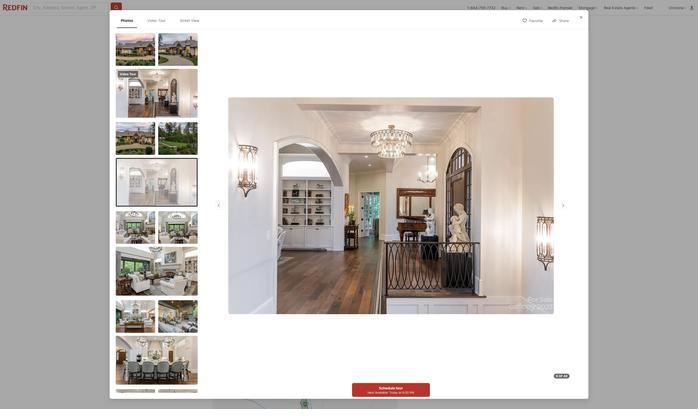 Task type: describe. For each thing, give the bounding box(es) containing it.
8,482 sq ft
[[331, 190, 348, 203]]

$65,530
[[220, 198, 234, 202]]

0 horizontal spatial 12
[[213, 178, 217, 183]]

0 horizontal spatial 12 landsdowne ct, asheville, nc 28803 image
[[213, 30, 404, 162]]

1 vertical spatial a
[[288, 281, 291, 286]]

thursday
[[437, 195, 451, 198]]

last
[[427, 244, 432, 248]]

with down gardens
[[246, 299, 255, 304]]

for
[[217, 169, 224, 173]]

and down vanities,
[[363, 282, 370, 287]]

level
[[363, 281, 372, 286]]

of right 6
[[559, 375, 563, 378]]

0 vertical spatial fireplace,
[[248, 256, 266, 261]]

balance
[[287, 256, 302, 261]]

1 vertical spatial to
[[339, 281, 343, 286]]

share button
[[548, 15, 573, 26]]

days inside in the last 30 days
[[438, 244, 445, 248]]

full
[[323, 299, 329, 304]]

approved
[[256, 198, 273, 202]]

ask
[[415, 256, 422, 260]]

for sale - active
[[217, 169, 250, 173]]

0 vertical spatial schedule
[[432, 224, 450, 229]]

0 horizontal spatial the
[[290, 244, 297, 249]]

with up gardens
[[250, 287, 258, 292]]

5
[[285, 190, 289, 197]]

a right 'ask'
[[422, 256, 424, 260]]

0 horizontal spatial you
[[331, 281, 338, 286]]

3 tab from the left
[[274, 17, 312, 29]]

woodland
[[298, 238, 316, 243]]

guest
[[224, 299, 235, 304]]

walk-
[[317, 274, 327, 280]]

above
[[379, 293, 391, 298]]

cast
[[227, 256, 235, 261]]

vanities,
[[357, 274, 373, 280]]

(828) 554-2220
[[449, 256, 478, 260]]

kitchenette,
[[272, 299, 295, 304]]

6.5 baths
[[307, 190, 318, 203]]

next image
[[475, 185, 483, 193]]

about
[[213, 222, 230, 229]]

that
[[373, 281, 381, 286]]

open
[[385, 256, 395, 261]]

2 vertical spatial to
[[213, 287, 217, 292]]

4 tab from the left
[[312, 17, 353, 29]]

for
[[244, 250, 249, 255]]

2
[[437, 184, 443, 195]]

await
[[266, 293, 276, 298]]

dialog containing photos
[[110, 10, 589, 409]]

with up kitchenette,
[[277, 293, 285, 298]]

a up thru
[[283, 256, 285, 261]]

and up full
[[322, 293, 329, 298]]

(828)
[[449, 256, 459, 260]]

1 vertical spatial video tour
[[120, 72, 136, 76]]

baths
[[307, 198, 318, 203]]

favorite button
[[518, 15, 547, 26]]

in inside list box
[[422, 209, 425, 213]]

today inside dialog
[[389, 391, 398, 395]]

the up living on the bottom right
[[357, 244, 363, 249]]

tour via video chat
[[446, 209, 477, 213]]

street view button
[[245, 148, 281, 158]]

0 vertical spatial next
[[422, 229, 429, 233]]

porch
[[250, 262, 261, 267]]

a up forest.
[[279, 238, 281, 243]]

in up forest.
[[274, 238, 278, 243]]

stately
[[213, 256, 226, 261]]

0 horizontal spatial premier
[[447, 172, 462, 177]]

2220
[[469, 256, 478, 260]]

fee for $418 monthly hoa fee
[[354, 294, 360, 299]]

of down further
[[303, 256, 307, 261]]

131 days on redfin
[[222, 270, 258, 275]]

buyer's
[[324, 305, 338, 311]]

131
[[222, 270, 228, 275]]

4
[[317, 270, 320, 275]]

1 vertical spatial video
[[120, 72, 129, 76]]

1 vertical spatial an
[[329, 250, 334, 255]]

3
[[460, 184, 466, 195]]

$1,178 per sq ft
[[222, 317, 251, 322]]

$9,995,000
[[213, 190, 247, 197]]

ceilings
[[228, 250, 243, 255]]

grill
[[324, 262, 331, 267]]

welcome.
[[266, 250, 284, 255]]

list box containing tour in person
[[410, 205, 481, 217]]

of left refined
[[375, 238, 379, 243]]

back
[[239, 262, 248, 267]]

photos tab
[[117, 14, 137, 27]]

0 vertical spatial tour
[[451, 224, 459, 229]]

2 vertical spatial grand
[[334, 256, 345, 261]]

in right tours
[[460, 240, 463, 244]]

redfin inside button
[[548, 5, 559, 10]]

0 vertical spatial 28803
[[278, 178, 291, 183]]

wednesday
[[415, 195, 431, 198]]

feed
[[644, 5, 653, 10]]

map region
[[206, 317, 402, 409]]

and down scale.
[[347, 262, 354, 267]]

storage.
[[350, 287, 366, 292]]

with down refined
[[375, 244, 384, 249]]

of right top
[[261, 268, 265, 273]]

tour inside dialog
[[396, 386, 403, 391]]

intimacy
[[308, 256, 324, 261]]

0 vertical spatial schedule tour next available: today at 6:00 pm
[[422, 224, 469, 233]]

1 horizontal spatial fireplace,
[[292, 262, 309, 267]]

baths link
[[307, 198, 318, 203]]

nov 1 wednesday
[[415, 180, 431, 198]]

tour for tour in person
[[413, 209, 421, 213]]

family inside this prestigious estate, nestled in a tranquil woodland setting, stands as an emblem of refined grandeur in the ramble biltmore forest. the grand entrance leads you into the foyer with soaring ceilings for a grand welcome. explore further to find an elegant living room with a stately cast stone fireplace, offering a balance of intimacy and grand scale. folding doors open the screened back porch with a see thru fireplace, dining, grill station and sitting area. the gourmet kitchen has top of the line appliances,double islands and a separate prep kitchen. a sumptuous primary suite featuring his&hers closets, a walk-in shower, dual vanities, and a soaking tub,creating a spa-like retreat. a glass elevator takes you to the lower level that caters to your every need with 3-ensuite bedrooms, wet-bar, family room and storage. outside, manicured english gardens await with a pavilion,storage and half bath. 4-car garages, above sits a guest suite with laundry, kitchenette, bedroom and full bath.
[[318, 287, 329, 292]]

asheville
[[252, 178, 269, 183]]

12 landsdowne ct , asheville , nc 28803
[[213, 178, 291, 183]]

a left 4
[[313, 274, 316, 280]]

kitchen
[[230, 268, 244, 273]]

video tour tab
[[143, 14, 170, 27]]

fee for 3% buyer's agent fee
[[351, 305, 357, 311]]

redfin agents led 12 tours in 28803
[[422, 240, 473, 244]]

1 horizontal spatial tab list
[[213, 16, 382, 29]]

1
[[415, 184, 419, 195]]

0 vertical spatial grand
[[299, 244, 310, 249]]

sq
[[331, 198, 336, 203]]

spa-
[[257, 281, 265, 286]]

into
[[349, 244, 356, 249]]

(828) 554-2220 link
[[449, 256, 478, 260]]

a down bedrooms,
[[287, 293, 289, 298]]

5 tab from the left
[[353, 17, 378, 29]]

pavilion,storage
[[290, 293, 320, 298]]

living
[[350, 250, 360, 255]]

48 photos
[[459, 151, 477, 155]]

tour inside the video tour 'tab'
[[158, 18, 166, 23]]

the up "featuring"
[[266, 268, 272, 273]]

question
[[425, 256, 441, 260]]

video inside button
[[228, 151, 238, 155]]

0 vertical spatial bath.
[[338, 293, 348, 298]]

laundry
[[331, 282, 345, 287]]

sq
[[242, 317, 247, 322]]

prestigious
[[222, 238, 243, 243]]

2 , from the left
[[269, 178, 270, 183]]

glass
[[292, 281, 302, 286]]

redfin premier button
[[545, 0, 576, 15]]

1 vertical spatial suite
[[236, 299, 245, 304]]

line
[[273, 268, 280, 273]]

chat
[[469, 209, 477, 213]]

1 horizontal spatial available:
[[430, 229, 443, 233]]

nc
[[271, 178, 277, 183]]

in down prestigious
[[231, 244, 235, 249]]

nov for 2
[[437, 180, 444, 184]]

1 vertical spatial room
[[331, 287, 340, 292]]

and up "grill"
[[325, 256, 332, 261]]

forest.
[[276, 244, 289, 249]]

feed button
[[641, 0, 666, 15]]

the down stately
[[213, 262, 219, 267]]

landsdowne
[[218, 178, 244, 183]]

0 horizontal spatial agent
[[339, 305, 350, 311]]

0 horizontal spatial days
[[229, 270, 239, 275]]

outside,
[[367, 287, 383, 292]]

1 horizontal spatial at
[[454, 229, 456, 233]]

and down station
[[332, 268, 339, 273]]

share
[[559, 19, 569, 23]]

caters
[[382, 281, 394, 286]]

street inside tab
[[180, 18, 190, 23]]

offering
[[267, 256, 282, 261]]

home
[[244, 222, 260, 229]]

a right sits
[[221, 299, 223, 304]]

need
[[239, 287, 249, 292]]

1 horizontal spatial you
[[341, 244, 348, 249]]

pre-
[[249, 198, 256, 202]]

and up "3%"
[[315, 299, 322, 304]]

closets,
[[297, 274, 312, 280]]

tour for tour with a redfin premier agent
[[410, 172, 419, 177]]

entrance
[[311, 244, 328, 249]]



Task type: vqa. For each thing, say whether or not it's contained in the screenshot.
28806
no



Task type: locate. For each thing, give the bounding box(es) containing it.
1 horizontal spatial to
[[315, 250, 319, 255]]

this
[[232, 222, 243, 229]]

1 horizontal spatial schedule
[[432, 224, 450, 229]]

grand up station
[[334, 256, 345, 261]]

1 vertical spatial schedule
[[379, 386, 395, 391]]

ct
[[245, 178, 249, 183]]

2 horizontal spatial to
[[339, 281, 343, 286]]

a up bedrooms,
[[288, 281, 291, 286]]

0 horizontal spatial video tour
[[120, 72, 136, 76]]

as
[[347, 238, 352, 243]]

1 horizontal spatial video tour
[[147, 18, 166, 23]]

street view tab
[[176, 14, 203, 27]]

fee right 4-
[[354, 294, 360, 299]]

0 horizontal spatial an
[[329, 250, 334, 255]]

nov up wednesday
[[415, 180, 422, 184]]

1 vertical spatial grand
[[254, 250, 265, 255]]

his&hers
[[280, 274, 296, 280]]

fee
[[354, 294, 360, 299], [351, 305, 357, 311]]

0 vertical spatial you
[[341, 244, 348, 249]]

an right as
[[353, 238, 358, 243]]

28803 right tours
[[464, 240, 473, 244]]

0 vertical spatial days
[[438, 244, 445, 248]]

video
[[460, 209, 468, 213]]

redfin down porch
[[246, 270, 258, 275]]

12 landsdowne ct image
[[228, 97, 554, 314]]

a up nov 1 wednesday
[[430, 172, 432, 177]]

1 vertical spatial the
[[379, 262, 386, 267]]

nov down 'tour with a redfin premier agent'
[[437, 180, 444, 184]]

photos
[[121, 18, 133, 23]]

to down shower,
[[339, 281, 343, 286]]

0 vertical spatial today
[[444, 229, 453, 233]]

street view inside tab
[[180, 18, 199, 23]]

0 horizontal spatial grand
[[254, 250, 265, 255]]

with down 'offering'
[[262, 262, 270, 267]]

1 vertical spatial premier
[[447, 172, 462, 177]]

fee down car
[[351, 305, 357, 311]]

a right 'for'
[[250, 250, 252, 255]]

nov inside nov 3 friday
[[460, 180, 466, 184]]

a up doors
[[382, 250, 384, 255]]

street view inside button
[[256, 151, 276, 155]]

lower
[[352, 281, 362, 286]]

fireplace, up porch
[[248, 256, 266, 261]]

4-
[[349, 293, 354, 298]]

this
[[213, 238, 221, 243]]

1 horizontal spatial next
[[422, 229, 429, 233]]

stands
[[333, 238, 346, 243]]

1 horizontal spatial view
[[268, 151, 276, 155]]

further
[[301, 250, 314, 255]]

1 vertical spatial schedule tour next available: today at 6:00 pm
[[368, 386, 414, 395]]

a left see
[[271, 262, 273, 267]]

room up "folding"
[[361, 250, 371, 255]]

pm
[[464, 229, 469, 233], [410, 391, 414, 395]]

a up caters
[[383, 274, 385, 280]]

room
[[361, 250, 371, 255], [331, 287, 340, 292]]

the down dual
[[344, 281, 351, 286]]

you down shower,
[[331, 281, 338, 286]]

via
[[454, 209, 459, 213]]

with up doors
[[372, 250, 381, 255]]

0 horizontal spatial tour
[[396, 386, 403, 391]]

1 horizontal spatial pm
[[464, 229, 469, 233]]

12 left landsdowne
[[213, 178, 217, 183]]

28803 right the nc
[[278, 178, 291, 183]]

redfin up share button
[[548, 5, 559, 10]]

1 horizontal spatial the
[[379, 262, 386, 267]]

bath. down half at the bottom
[[330, 299, 340, 304]]

the
[[236, 244, 242, 249], [357, 244, 363, 249], [422, 244, 426, 248], [213, 262, 219, 267], [266, 268, 272, 273], [344, 281, 351, 286]]

0 vertical spatial the
[[290, 244, 297, 249]]

video tour inside 'tab'
[[147, 18, 166, 23]]

0 vertical spatial street view
[[180, 18, 199, 23]]

0 horizontal spatial available:
[[375, 391, 389, 395]]

grand down biltmore
[[254, 250, 265, 255]]

1-844-759-7732
[[467, 5, 496, 10]]

grand down the woodland
[[299, 244, 310, 249]]

0 horizontal spatial schedule
[[379, 386, 395, 391]]

single-family
[[222, 282, 247, 287]]

the up ceilings at bottom
[[236, 244, 242, 249]]

family down takes
[[318, 287, 329, 292]]

1 vertical spatial view
[[268, 151, 276, 155]]

fireplace, up the appliances,double
[[292, 262, 309, 267]]

nestled
[[259, 238, 273, 243]]

to up the intimacy
[[315, 250, 319, 255]]

0 horizontal spatial room
[[331, 287, 340, 292]]

available: inside dialog
[[375, 391, 389, 395]]

1 vertical spatial you
[[331, 281, 338, 286]]

map entry image
[[364, 168, 398, 202]]

doors
[[373, 256, 384, 261]]

the up "kitchen."
[[379, 262, 386, 267]]

0 horizontal spatial next
[[368, 391, 374, 395]]

video tour
[[147, 18, 166, 23], [120, 72, 136, 76]]

1-844-759-7732 link
[[467, 5, 496, 10]]

City, Address, School, Agent, ZIP search field
[[30, 3, 109, 13]]

1 horizontal spatial schedule tour next available: today at 6:00 pm
[[422, 224, 469, 233]]

premier up '3'
[[447, 172, 462, 177]]

(washer
[[346, 282, 362, 287]]

1 vertical spatial fee
[[351, 305, 357, 311]]

0 horizontal spatial fireplace,
[[248, 256, 266, 261]]

0 horizontal spatial street
[[180, 18, 190, 23]]

video
[[147, 18, 157, 23], [120, 72, 129, 76], [228, 151, 238, 155]]

manicured
[[213, 293, 233, 298]]

in
[[422, 209, 425, 213], [274, 238, 278, 243], [460, 240, 463, 244], [474, 240, 476, 244], [231, 244, 235, 249], [327, 274, 331, 280], [231, 294, 235, 299]]

2 horizontal spatial nov
[[460, 180, 466, 184]]

554-
[[460, 256, 469, 260]]

image image
[[116, 33, 155, 66], [158, 33, 198, 66], [116, 69, 198, 118], [116, 122, 155, 155], [158, 122, 198, 155], [117, 159, 197, 206], [116, 211, 155, 244], [158, 211, 198, 244], [116, 247, 198, 296], [116, 300, 155, 333], [158, 300, 198, 333], [116, 336, 198, 385]]

view inside button
[[268, 151, 276, 155]]

shower,
[[332, 274, 347, 280]]

pm inside dialog
[[410, 391, 414, 395]]

ft
[[248, 317, 251, 322]]

1 vertical spatial next
[[368, 391, 374, 395]]

12 landsdowne ct, asheville, nc 28803 image
[[213, 30, 404, 162], [406, 97, 485, 162]]

tab list inside dialog
[[116, 13, 208, 28]]

station
[[333, 262, 346, 267]]

the up explore
[[290, 244, 297, 249]]

and up hoa
[[342, 287, 349, 292]]

prep
[[362, 268, 370, 273]]

, left the nc
[[269, 178, 270, 183]]

0 horizontal spatial suite
[[236, 299, 245, 304]]

the left "last"
[[422, 244, 426, 248]]

premier inside button
[[560, 5, 573, 10]]

, left asheville
[[249, 178, 251, 183]]

agent down hoa
[[339, 305, 350, 311]]

ramble
[[243, 244, 258, 249]]

in up 2220
[[474, 240, 476, 244]]

1 vertical spatial at
[[399, 391, 402, 395]]

bar,
[[310, 287, 317, 292]]

nov 3 friday
[[460, 180, 469, 198]]

tour for tour via video chat
[[446, 209, 453, 213]]

family down primary
[[236, 282, 247, 287]]

48
[[459, 151, 464, 155]]

submit search image
[[114, 5, 119, 10]]

nov
[[415, 180, 422, 184], [437, 180, 444, 184], [460, 180, 466, 184]]

48 photos button
[[448, 148, 481, 158]]

1 tab from the left
[[213, 17, 246, 29]]

1 horizontal spatial premier
[[560, 5, 573, 10]]

nov inside nov 1 wednesday
[[415, 180, 422, 184]]

a
[[430, 172, 432, 177], [279, 238, 281, 243], [250, 250, 252, 255], [382, 250, 384, 255], [422, 256, 424, 260], [283, 256, 285, 261], [271, 262, 273, 267], [340, 268, 342, 273], [313, 274, 316, 280], [383, 274, 385, 280], [253, 281, 255, 286], [287, 293, 289, 298], [221, 299, 223, 304]]

1 vertical spatial 28803
[[464, 240, 473, 244]]

featuring
[[261, 274, 279, 280]]

0 vertical spatial an
[[353, 238, 358, 243]]

schedule tour next available: today at 6:00 pm
[[422, 224, 469, 233], [368, 386, 414, 395]]

in up takes
[[327, 274, 331, 280]]

tub,creating
[[229, 281, 252, 286]]

3%
[[317, 305, 323, 311]]

0 horizontal spatial a
[[288, 281, 291, 286]]

7732
[[487, 5, 496, 10]]

0 vertical spatial view
[[191, 18, 199, 23]]

with up nov 1 wednesday
[[420, 172, 429, 177]]

1 horizontal spatial 28803
[[464, 240, 473, 244]]

redfin up "last"
[[422, 240, 431, 244]]

in right "built"
[[231, 294, 235, 299]]

with
[[420, 172, 429, 177], [375, 244, 384, 249], [372, 250, 381, 255], [262, 262, 270, 267], [250, 287, 258, 292], [277, 293, 285, 298], [246, 299, 255, 304]]

8,482
[[331, 190, 348, 197]]

video button
[[217, 148, 243, 158]]

0 horizontal spatial family
[[236, 282, 247, 287]]

agents
[[432, 240, 442, 244]]

ft
[[337, 198, 341, 203]]

1 horizontal spatial room
[[361, 250, 371, 255]]

tour with a redfin premier agent
[[410, 172, 475, 177]]

tour in person
[[413, 209, 437, 213]]

days down led
[[438, 244, 445, 248]]

tab list containing photos
[[116, 13, 208, 28]]

0 vertical spatial street
[[180, 18, 190, 23]]

hoa
[[344, 294, 353, 299]]

1 horizontal spatial ,
[[269, 178, 270, 183]]

1 vertical spatial pm
[[410, 391, 414, 395]]

nov inside the nov 2 thursday
[[437, 180, 444, 184]]

suite down top
[[251, 274, 260, 280]]

0 vertical spatial video
[[147, 18, 157, 23]]

-
[[235, 169, 237, 173]]

12 right led
[[447, 240, 451, 244]]

dual
[[348, 274, 356, 280]]

1 vertical spatial today
[[389, 391, 398, 395]]

0 horizontal spatial to
[[213, 287, 217, 292]]

ask a question link
[[415, 256, 441, 260]]

2 nov from the left
[[437, 180, 444, 184]]

1 vertical spatial available:
[[375, 391, 389, 395]]

1 horizontal spatial 12 landsdowne ct, asheville, nc 28803 image
[[406, 97, 485, 162]]

redfin up 2
[[433, 172, 446, 177]]

1 horizontal spatial grand
[[299, 244, 310, 249]]

the inside in the last 30 days
[[422, 244, 426, 248]]

schedule tour next available: today at 6:00 pm inside dialog
[[368, 386, 414, 395]]

view
[[191, 18, 199, 23], [268, 151, 276, 155]]

0 vertical spatial suite
[[251, 274, 260, 280]]

garage
[[321, 270, 334, 275]]

1 horizontal spatial suite
[[251, 274, 260, 280]]

1 horizontal spatial tour
[[451, 224, 459, 229]]

ensuite
[[264, 287, 278, 292]]

next inside dialog
[[368, 391, 374, 395]]

schedule inside dialog
[[379, 386, 395, 391]]

1 horizontal spatial family
[[318, 287, 329, 292]]

redfin
[[548, 5, 559, 10], [433, 172, 446, 177], [422, 240, 431, 244], [246, 270, 258, 275]]

0 vertical spatial room
[[361, 250, 371, 255]]

you up elegant
[[341, 244, 348, 249]]

None button
[[413, 178, 433, 200], [435, 179, 456, 200], [458, 179, 478, 200], [413, 178, 433, 200], [435, 179, 456, 200], [458, 179, 478, 200]]

laundry,
[[256, 299, 271, 304]]

suite down english
[[236, 299, 245, 304]]

tranquil
[[282, 238, 297, 243]]

premier up share
[[560, 5, 573, 10]]

0 horizontal spatial today
[[389, 391, 398, 395]]

1 vertical spatial 6:00
[[403, 391, 409, 395]]

suite
[[251, 274, 260, 280], [236, 299, 245, 304]]

at inside dialog
[[399, 391, 402, 395]]

car
[[354, 293, 360, 298]]

1 nov from the left
[[415, 180, 422, 184]]

1 vertical spatial 12
[[447, 240, 451, 244]]

in left person
[[422, 209, 425, 213]]

0 vertical spatial pm
[[464, 229, 469, 233]]

1 horizontal spatial 6:00
[[457, 229, 464, 233]]

0 horizontal spatial nov
[[415, 180, 422, 184]]

1 vertical spatial street
[[256, 151, 267, 155]]

tab list
[[116, 13, 208, 28], [213, 16, 382, 29]]

$418
[[317, 294, 327, 299]]

1 vertical spatial bath.
[[330, 299, 340, 304]]

0 vertical spatial at
[[454, 229, 456, 233]]

grandeur
[[213, 244, 230, 249]]

redfin premier
[[548, 5, 573, 10]]

1 horizontal spatial video
[[147, 18, 157, 23]]

1 horizontal spatial street
[[256, 151, 267, 155]]

(5
[[350, 270, 354, 275]]

2 horizontal spatial grand
[[334, 256, 345, 261]]

room up half at the bottom
[[331, 287, 340, 292]]

12
[[213, 178, 217, 183], [447, 240, 451, 244]]

tab
[[213, 17, 246, 29], [246, 17, 274, 29], [274, 17, 312, 29], [312, 17, 353, 29], [353, 17, 378, 29]]

the
[[290, 244, 297, 249], [379, 262, 386, 267]]

view inside tab
[[191, 18, 199, 23]]

screened
[[220, 262, 238, 267]]

a left "spa-"
[[253, 281, 255, 286]]

in inside in the last 30 days
[[474, 240, 476, 244]]

0 vertical spatial agent
[[463, 172, 475, 177]]

video inside 'tab'
[[147, 18, 157, 23]]

6.5
[[307, 190, 316, 197]]

to left the your
[[213, 287, 217, 292]]

2 tab from the left
[[246, 17, 274, 29]]

a right "kitchen."
[[388, 268, 391, 273]]

0 vertical spatial to
[[315, 250, 319, 255]]

5 beds
[[285, 190, 294, 203]]

agent up nov 3 friday
[[463, 172, 475, 177]]

1 horizontal spatial a
[[388, 268, 391, 273]]

gardens
[[249, 293, 265, 298]]

3 nov from the left
[[460, 180, 466, 184]]

1-
[[467, 5, 471, 10]]

nov up friday
[[460, 180, 466, 184]]

sumptuous
[[213, 274, 234, 280]]

stone
[[236, 256, 247, 261]]

street inside button
[[256, 151, 267, 155]]

1 vertical spatial days
[[229, 270, 239, 275]]

759-
[[479, 5, 487, 10]]

and up that on the right of the page
[[374, 274, 381, 280]]

0 vertical spatial 6:00
[[457, 229, 464, 233]]

friday
[[460, 195, 469, 198]]

bath. left 4-
[[338, 293, 348, 298]]

days left on
[[229, 270, 239, 275]]

dialog
[[110, 10, 589, 409]]

an down leads
[[329, 250, 334, 255]]

on redfin link
[[240, 270, 258, 275]]

0 vertical spatial video tour
[[147, 18, 166, 23]]

3-
[[259, 287, 264, 292]]

a up shower,
[[340, 268, 342, 273]]

scale.
[[346, 256, 357, 261]]

foyer
[[365, 244, 374, 249]]

1 horizontal spatial agent
[[463, 172, 475, 177]]

0 horizontal spatial 6:00
[[403, 391, 409, 395]]

0 vertical spatial premier
[[560, 5, 573, 10]]

nov for 3
[[460, 180, 466, 184]]

nov for 1
[[415, 180, 422, 184]]

1 , from the left
[[249, 178, 251, 183]]

list box
[[410, 205, 481, 217]]

0 horizontal spatial street view
[[180, 18, 199, 23]]

get
[[242, 198, 248, 202]]



